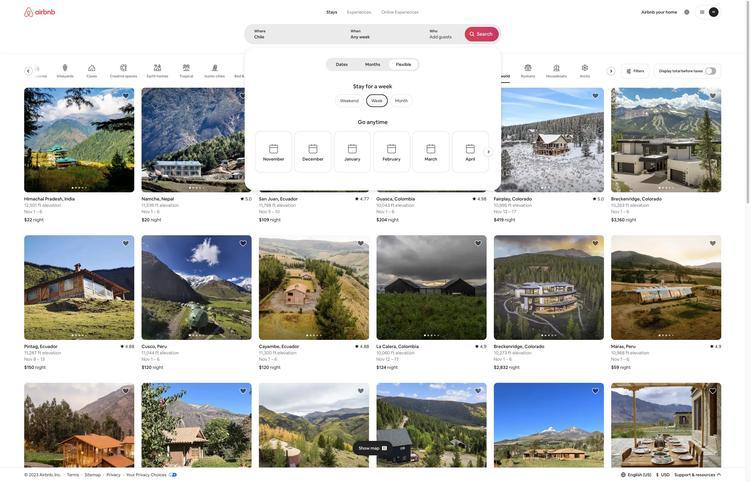 Task type: locate. For each thing, give the bounding box(es) containing it.
$ usd
[[656, 472, 670, 478]]

nov inside breckenridge, colorado 10,273 ft elevation nov 1 – 6 $2,832 night
[[494, 356, 502, 362]]

ft down juan,
[[272, 202, 276, 208]]

1 for cusco, peru 11,044 ft elevation nov 1 – 6 $120 night
[[151, 356, 153, 362]]

nov left 5
[[259, 209, 267, 214]]

ft inside 'cusco, peru 11,044 ft elevation nov 1 – 6 $120 night'
[[155, 350, 159, 356]]

week inside when any week
[[359, 34, 370, 40]]

1 horizontal spatial $120
[[259, 365, 269, 370]]

usd
[[661, 472, 670, 478]]

april
[[466, 156, 475, 162]]

nov down 11,300
[[259, 356, 267, 362]]

– inside guasca, colombia 10,043 ft elevation nov 1 – 6 $204 night
[[389, 209, 391, 214]]

ft right 10,263
[[626, 202, 629, 208]]

– inside cayambe, ecuador 11,300 ft elevation nov 1 – 6 $120 night
[[271, 356, 273, 362]]

1 vertical spatial week
[[379, 83, 392, 90]]

ryokans
[[521, 74, 535, 79]]

tab list inside stays tab panel
[[327, 58, 419, 71]]

4.9 out of 5 average rating image
[[475, 344, 487, 349], [710, 344, 722, 349]]

tab list
[[327, 58, 419, 71]]

1 5.0 out of 5 average rating image from the left
[[241, 196, 252, 202]]

nov for namche, nepal 11,539 ft elevation nov 1 – 6 $20 night
[[142, 209, 150, 214]]

ecuador
[[280, 196, 298, 202], [40, 344, 58, 349], [282, 344, 299, 349]]

night down 13
[[35, 365, 46, 370]]

1 down 12,501
[[33, 209, 35, 214]]

1 vertical spatial add to wishlist: breckenridge, colorado image
[[592, 240, 599, 247]]

1 vertical spatial colombia
[[398, 344, 419, 349]]

6 inside maras, peru 10,968 ft elevation nov 1 – 6 $59 night
[[627, 356, 629, 362]]

– down 11,300
[[271, 356, 273, 362]]

elevation down nepal on the left top of page
[[160, 202, 179, 208]]

1 horizontal spatial breckenridge,
[[611, 196, 641, 202]]

elevation up 10
[[277, 202, 296, 208]]

night right '$204'
[[388, 217, 399, 223]]

top of the world
[[482, 74, 510, 79]]

0 horizontal spatial 5.0 out of 5 average rating image
[[241, 196, 252, 202]]

– right 8
[[37, 356, 39, 362]]

tab list containing dates
[[327, 58, 419, 71]]

4.88 out of 5 average rating image
[[120, 344, 134, 349]]

1 down 10,043
[[386, 209, 388, 214]]

ft inside fairplay, colorado 10,995 ft elevation nov 12 – 17 $419 night
[[508, 202, 512, 208]]

0 horizontal spatial 5.0
[[245, 196, 252, 202]]

0 vertical spatial 12
[[503, 209, 508, 214]]

ft inside breckenridge, colorado 10,273 ft elevation nov 1 – 6 $2,832 night
[[508, 350, 512, 356]]

1 down 10,263
[[621, 209, 623, 214]]

experiences right online
[[395, 9, 419, 15]]

– down calera,
[[391, 356, 393, 362]]

add to wishlist: la calera, colombia image
[[475, 240, 482, 247]]

ft right 11,044
[[155, 350, 159, 356]]

homes
[[157, 74, 168, 79]]

0 vertical spatial &
[[242, 74, 244, 79]]

5.0 out of 5 average rating image
[[241, 196, 252, 202], [593, 196, 604, 202]]

terms · sitemap · privacy
[[67, 472, 121, 478]]

elevation inside cayambe, ecuador 11,300 ft elevation nov 1 – 6 $120 night
[[278, 350, 297, 356]]

add to wishlist: idaho springs, colorado image
[[475, 388, 482, 395]]

night inside namche, nepal 11,539 ft elevation nov 1 – 6 $20 night
[[151, 217, 161, 223]]

1 horizontal spatial &
[[692, 472, 695, 478]]

2 5.0 from the left
[[598, 196, 604, 202]]

ecuador right juan,
[[280, 196, 298, 202]]

breckenridge, for 10,263
[[611, 196, 641, 202]]

ft inside namche, nepal 11,539 ft elevation nov 1 – 6 $20 night
[[155, 202, 159, 208]]

12,501
[[24, 202, 37, 208]]

1 horizontal spatial peru
[[626, 344, 636, 349]]

stay for a week
[[353, 83, 392, 90]]

ecuador inside pintag, ecuador 11,287 ft elevation nov 8 – 13 $150 night
[[40, 344, 58, 349]]

6 inside cayambe, ecuador 11,300 ft elevation nov 1 – 6 $120 night
[[274, 356, 277, 362]]

nov
[[24, 209, 32, 214], [377, 209, 385, 214], [142, 209, 150, 214], [259, 209, 267, 214], [494, 209, 502, 214], [611, 209, 620, 214], [24, 356, 32, 362], [377, 356, 385, 362], [142, 356, 150, 362], [259, 356, 267, 362], [494, 356, 502, 362], [611, 356, 620, 362]]

1 inside 'cusco, peru 11,044 ft elevation nov 1 – 6 $120 night'
[[151, 356, 153, 362]]

support & resources
[[675, 472, 716, 478]]

night right $59
[[620, 365, 631, 370]]

2 4.9 out of 5 average rating image from the left
[[710, 344, 722, 349]]

$150
[[24, 365, 34, 370]]

night inside 'cusco, peru 11,044 ft elevation nov 1 – 6 $120 night'
[[153, 365, 163, 370]]

1 horizontal spatial 17
[[512, 209, 516, 214]]

1 for maras, peru 10,968 ft elevation nov 1 – 6 $59 night
[[621, 356, 623, 362]]

add to wishlist: pintag, ecuador image
[[122, 240, 130, 247]]

night inside fairplay, colorado 10,995 ft elevation nov 12 – 17 $419 night
[[505, 217, 516, 223]]

privacy right your
[[136, 472, 150, 478]]

1 for breckenridge, colorado 10,263 ft elevation nov 1 – 6 $3,160 night
[[621, 209, 623, 214]]

resources
[[696, 472, 716, 478]]

peru inside maras, peru 10,968 ft elevation nov 1 – 6 $59 night
[[626, 344, 636, 349]]

world
[[500, 74, 510, 79]]

$109
[[259, 217, 269, 223]]

1 inside maras, peru 10,968 ft elevation nov 1 – 6 $59 night
[[621, 356, 623, 362]]

breckenridge, inside breckenridge, colorado 10,273 ft elevation nov 1 – 6 $2,832 night
[[494, 344, 524, 349]]

ft right 10,995 at right top
[[508, 202, 512, 208]]

night for breckenridge, colorado 10,263 ft elevation nov 1 – 6 $3,160 night
[[626, 217, 637, 223]]

elevation inside himachal pradesh, india 12,501 ft elevation nov 1 – 6 $22 night
[[42, 202, 61, 208]]

ft up 13
[[38, 350, 41, 356]]

12 down 10,995 at right top
[[503, 209, 508, 214]]

4.88 out of 5 average rating image
[[355, 344, 369, 349]]

night right the $3,160
[[626, 217, 637, 223]]

1 horizontal spatial 4.9
[[715, 344, 722, 349]]

– right 5
[[272, 209, 274, 214]]

1 for namche, nepal 11,539 ft elevation nov 1 – 6 $20 night
[[151, 209, 153, 214]]

nov for breckenridge, colorado 10,273 ft elevation nov 1 – 6 $2,832 night
[[494, 356, 502, 362]]

nov down "11,539"
[[142, 209, 150, 214]]

elevation right 10,043
[[396, 202, 415, 208]]

where
[[254, 29, 266, 34]]

night right $22
[[33, 217, 44, 223]]

5.0 out of 5 average rating image for namche, nepal 11,539 ft elevation nov 1 – 6 $20 night
[[241, 196, 252, 202]]

5
[[268, 209, 271, 214]]

& right support
[[692, 472, 695, 478]]

ft inside pintag, ecuador 11,287 ft elevation nov 8 – 13 $150 night
[[38, 350, 41, 356]]

peru right "maras,"
[[626, 344, 636, 349]]

12 inside la calera, colombia 10,060 ft elevation nov 12 – 17 $124 night
[[386, 356, 390, 362]]

ft down calera,
[[391, 350, 395, 356]]

who add guests
[[430, 29, 452, 40]]

None search field
[[244, 0, 501, 191]]

6 inside the breckenridge, colorado 10,263 ft elevation nov 1 – 6 $3,160 night
[[627, 209, 629, 214]]

0 vertical spatial add to wishlist: breckenridge, colorado image
[[709, 92, 717, 100]]

$124
[[377, 365, 386, 370]]

online experiences
[[382, 9, 419, 15]]

privacy
[[107, 472, 121, 478], [136, 472, 150, 478]]

group containing weekend
[[333, 94, 413, 107]]

night inside breckenridge, colorado 10,273 ft elevation nov 1 – 6 $2,832 night
[[509, 365, 520, 370]]

1 · from the left
[[64, 472, 65, 478]]

2 · from the left
[[81, 472, 82, 478]]

ecuador for pintag, ecuador 11,287 ft elevation nov 8 – 13 $150 night
[[40, 344, 58, 349]]

dates
[[336, 62, 348, 67]]

& for bed
[[242, 74, 244, 79]]

elevation up 13
[[42, 350, 61, 356]]

privacy left your
[[107, 472, 121, 478]]

0 horizontal spatial week
[[359, 34, 370, 40]]

elevation inside 'cusco, peru 11,044 ft elevation nov 1 – 6 $120 night'
[[160, 350, 179, 356]]

nov inside himachal pradesh, india 12,501 ft elevation nov 1 – 6 $22 night
[[24, 209, 32, 214]]

march
[[425, 156, 437, 162]]

11,044
[[142, 350, 154, 356]]

1 4.88 from the left
[[125, 344, 134, 349]]

sitemap
[[85, 472, 101, 478]]

1 peru from the left
[[157, 344, 167, 349]]

nov down 10,060
[[377, 356, 385, 362]]

– down fairplay,
[[509, 209, 511, 214]]

breakfasts
[[245, 74, 263, 79]]

$2,832
[[494, 365, 508, 370]]

ft inside san juan, ecuador 11,798 ft elevation nov 5 – 10 $109 night
[[272, 202, 276, 208]]

6 inside namche, nepal 11,539 ft elevation nov 1 – 6 $20 night
[[157, 209, 160, 214]]

profile element
[[433, 0, 722, 24]]

colorado for breckenridge, colorado 10,263 ft elevation nov 1 – 6 $3,160 night
[[642, 196, 662, 202]]

elevation right 10,263
[[630, 202, 649, 208]]

a
[[374, 83, 377, 90]]

1 down 10,273
[[503, 356, 505, 362]]

1 horizontal spatial 5.0 out of 5 average rating image
[[593, 196, 604, 202]]

$120 inside 'cusco, peru 11,044 ft elevation nov 1 – 6 $120 night'
[[142, 365, 152, 370]]

show map
[[359, 446, 380, 451]]

$120 down 11,300
[[259, 365, 269, 370]]

fairplay,
[[494, 196, 511, 202]]

english
[[628, 472, 642, 478]]

elevation down calera,
[[396, 350, 415, 356]]

– inside namche, nepal 11,539 ft elevation nov 1 – 6 $20 night
[[154, 209, 156, 214]]

nov inside fairplay, colorado 10,995 ft elevation nov 12 – 17 $419 night
[[494, 209, 502, 214]]

&
[[242, 74, 244, 79], [692, 472, 695, 478]]

– inside the breckenridge, colorado 10,263 ft elevation nov 1 – 6 $3,160 night
[[624, 209, 626, 214]]

colorado
[[512, 196, 532, 202], [642, 196, 662, 202], [525, 344, 545, 349]]

nov down 12,501
[[24, 209, 32, 214]]

any
[[351, 34, 358, 40]]

iconic
[[205, 74, 215, 79]]

1 down "11,539"
[[151, 209, 153, 214]]

1 inside breckenridge, colorado 10,273 ft elevation nov 1 – 6 $2,832 night
[[503, 356, 505, 362]]

night for cusco, peru 11,044 ft elevation nov 1 – 6 $120 night
[[153, 365, 163, 370]]

experiences inside button
[[347, 9, 371, 15]]

nov down 10,995 at right top
[[494, 209, 502, 214]]

– for breckenridge, colorado 10,273 ft elevation nov 1 – 6 $2,832 night
[[506, 356, 508, 362]]

1 horizontal spatial privacy
[[136, 472, 150, 478]]

nov down 10,043
[[377, 209, 385, 214]]

elevation inside pintag, ecuador 11,287 ft elevation nov 8 – 13 $150 night
[[42, 350, 61, 356]]

ft right 10,273
[[508, 350, 512, 356]]

peru for cusco,
[[157, 344, 167, 349]]

ecuador right cayambe,
[[282, 344, 299, 349]]

0 horizontal spatial 17
[[394, 356, 399, 362]]

12
[[503, 209, 508, 214], [386, 356, 390, 362]]

0 horizontal spatial 4.9 out of 5 average rating image
[[475, 344, 487, 349]]

elevation down cayambe,
[[278, 350, 297, 356]]

add to wishlist: el chaupi, ecuador image
[[592, 388, 599, 395]]

6 inside guasca, colombia 10,043 ft elevation nov 1 – 6 $204 night
[[392, 209, 395, 214]]

ft for fairplay, colorado 10,995 ft elevation nov 12 – 17 $419 night
[[508, 202, 512, 208]]

week right any at the left top
[[359, 34, 370, 40]]

night inside cayambe, ecuador 11,300 ft elevation nov 1 – 6 $120 night
[[270, 365, 281, 370]]

0 vertical spatial breckenridge,
[[611, 196, 641, 202]]

6 for guasca, colombia 10,043 ft elevation nov 1 – 6 $204 night
[[392, 209, 395, 214]]

2 privacy from the left
[[136, 472, 150, 478]]

night inside la calera, colombia 10,060 ft elevation nov 12 – 17 $124 night
[[387, 365, 398, 370]]

ft inside maras, peru 10,968 ft elevation nov 1 – 6 $59 night
[[626, 350, 630, 356]]

ft for breckenridge, colorado 10,273 ft elevation nov 1 – 6 $2,832 night
[[508, 350, 512, 356]]

night for fairplay, colorado 10,995 ft elevation nov 12 – 17 $419 night
[[505, 217, 516, 223]]

1 inside cayambe, ecuador 11,300 ft elevation nov 1 – 6 $120 night
[[268, 356, 270, 362]]

elevation inside namche, nepal 11,539 ft elevation nov 1 – 6 $20 night
[[160, 202, 179, 208]]

ft for pintag, ecuador 11,287 ft elevation nov 8 – 13 $150 night
[[38, 350, 41, 356]]

elevation inside maras, peru 10,968 ft elevation nov 1 – 6 $59 night
[[631, 350, 650, 356]]

colombia right calera,
[[398, 344, 419, 349]]

privacy link
[[107, 472, 121, 478]]

– inside maras, peru 10,968 ft elevation nov 1 – 6 $59 night
[[624, 356, 626, 362]]

breckenridge,
[[611, 196, 641, 202], [494, 344, 524, 349]]

colombia right guasca,
[[395, 196, 415, 202]]

tropical
[[180, 74, 193, 79]]

1 horizontal spatial experiences
[[395, 9, 419, 15]]

0 horizontal spatial add to wishlist: breckenridge, colorado image
[[592, 240, 599, 247]]

maras, peru 10,968 ft elevation nov 1 – 6 $59 night
[[611, 344, 650, 370]]

1 vertical spatial 17
[[394, 356, 399, 362]]

& inside group
[[242, 74, 244, 79]]

colorado inside the breckenridge, colorado 10,263 ft elevation nov 1 – 6 $3,160 night
[[642, 196, 662, 202]]

1 down 11,300
[[268, 356, 270, 362]]

night inside guasca, colombia 10,043 ft elevation nov 1 – 6 $204 night
[[388, 217, 399, 223]]

0 vertical spatial colombia
[[395, 196, 415, 202]]

caves
[[87, 74, 97, 79]]

elevation inside san juan, ecuador 11,798 ft elevation nov 5 – 10 $109 night
[[277, 202, 296, 208]]

show map button
[[353, 441, 393, 456]]

1 vertical spatial 12
[[386, 356, 390, 362]]

$120 down 11,044
[[142, 365, 152, 370]]

none search field containing stay for a week
[[244, 0, 501, 191]]

ft inside cayambe, ecuador 11,300 ft elevation nov 1 – 6 $120 night
[[273, 350, 277, 356]]

pintag, ecuador 11,287 ft elevation nov 8 – 13 $150 night
[[24, 344, 61, 370]]

ft for cusco, peru 11,044 ft elevation nov 1 – 6 $120 night
[[155, 350, 159, 356]]

ft down 'himachal'
[[38, 202, 41, 208]]

ft down cayambe,
[[273, 350, 277, 356]]

nov inside the breckenridge, colorado 10,263 ft elevation nov 1 – 6 $3,160 night
[[611, 209, 620, 214]]

– for fairplay, colorado 10,995 ft elevation nov 12 – 17 $419 night
[[509, 209, 511, 214]]

4.9
[[480, 344, 487, 349], [715, 344, 722, 349]]

& right the bed in the top of the page
[[242, 74, 244, 79]]

– inside san juan, ecuador 11,798 ft elevation nov 5 – 10 $109 night
[[272, 209, 274, 214]]

add to wishlist: breckenridge, colorado image
[[709, 92, 717, 100], [592, 240, 599, 247]]

group
[[24, 59, 620, 83], [24, 88, 134, 192], [142, 88, 252, 192], [259, 88, 369, 192], [377, 88, 487, 192], [494, 88, 604, 192], [611, 88, 722, 192], [333, 94, 413, 107], [24, 235, 134, 340], [142, 235, 252, 340], [259, 235, 369, 340], [377, 235, 487, 340], [494, 235, 604, 340], [611, 235, 722, 340], [24, 383, 134, 482], [142, 383, 252, 482], [259, 383, 369, 482], [377, 383, 487, 482], [494, 383, 604, 482], [611, 383, 722, 482]]

4.77 out of 5 average rating image
[[355, 196, 369, 202]]

4.9 for maras, peru 10,968 ft elevation nov 1 – 6 $59 night
[[715, 344, 722, 349]]

display total before taxes
[[659, 69, 703, 74]]

8
[[33, 356, 36, 362]]

12 down 10,060
[[386, 356, 390, 362]]

6 inside 'cusco, peru 11,044 ft elevation nov 1 – 6 $120 night'
[[157, 356, 160, 362]]

night inside the breckenridge, colorado 10,263 ft elevation nov 1 – 6 $3,160 night
[[626, 217, 637, 223]]

nov inside maras, peru 10,968 ft elevation nov 1 – 6 $59 night
[[611, 356, 620, 362]]

1 horizontal spatial 4.88
[[360, 344, 369, 349]]

group containing iconic cities
[[24, 59, 620, 83]]

elevation for namche, nepal 11,539 ft elevation nov 1 – 6 $20 night
[[160, 202, 179, 208]]

colorado inside fairplay, colorado 10,995 ft elevation nov 12 – 17 $419 night
[[512, 196, 532, 202]]

night down 10
[[270, 217, 281, 223]]

$419
[[494, 217, 504, 223]]

elevation
[[42, 202, 61, 208], [396, 202, 415, 208], [160, 202, 179, 208], [277, 202, 296, 208], [513, 202, 532, 208], [630, 202, 649, 208], [42, 350, 61, 356], [396, 350, 415, 356], [160, 350, 179, 356], [278, 350, 297, 356], [513, 350, 532, 356], [631, 350, 650, 356]]

night down 11,300
[[270, 365, 281, 370]]

– inside pintag, ecuador 11,287 ft elevation nov 8 – 13 $150 night
[[37, 356, 39, 362]]

2 experiences from the left
[[395, 9, 419, 15]]

stay
[[353, 83, 365, 90]]

pradesh,
[[45, 196, 63, 202]]

nov down 10,263
[[611, 209, 620, 214]]

when any week
[[351, 29, 370, 40]]

nov for cayambe, ecuador 11,300 ft elevation nov 1 – 6 $120 night
[[259, 356, 267, 362]]

5.0
[[245, 196, 252, 202], [598, 196, 604, 202]]

0 horizontal spatial breckenridge,
[[494, 344, 524, 349]]

– down 11,044
[[154, 356, 156, 362]]

4.9 out of 5 average rating image for maras, peru 10,968 ft elevation nov 1 – 6 $59 night
[[710, 344, 722, 349]]

ft right 10,968
[[626, 350, 630, 356]]

10,273
[[494, 350, 507, 356]]

– down 12,501
[[36, 209, 39, 214]]

1 vertical spatial breckenridge,
[[494, 344, 524, 349]]

peru for maras,
[[626, 344, 636, 349]]

1 horizontal spatial 5.0
[[598, 196, 604, 202]]

breckenridge, up 10,273
[[494, 344, 524, 349]]

0 vertical spatial 17
[[512, 209, 516, 214]]

iconic cities
[[205, 74, 225, 79]]

0 horizontal spatial experiences
[[347, 9, 371, 15]]

4.9 out of 5 average rating image for la calera, colombia 10,060 ft elevation nov 12 – 17 $124 night
[[475, 344, 487, 349]]

night right $20
[[151, 217, 161, 223]]

6 for cusco, peru 11,044 ft elevation nov 1 – 6 $120 night
[[157, 356, 160, 362]]

night down 11,044
[[153, 365, 163, 370]]

0 vertical spatial week
[[359, 34, 370, 40]]

breckenridge, inside the breckenridge, colorado 10,263 ft elevation nov 1 – 6 $3,160 night
[[611, 196, 641, 202]]

san
[[259, 196, 267, 202]]

night for namche, nepal 11,539 ft elevation nov 1 – 6 $20 night
[[151, 217, 161, 223]]

6 for cayambe, ecuador 11,300 ft elevation nov 1 – 6 $120 night
[[274, 356, 277, 362]]

elevation right 11,044
[[160, 350, 179, 356]]

2 4.9 from the left
[[715, 344, 722, 349]]

2 $120 from the left
[[259, 365, 269, 370]]

4.88 left cusco,
[[125, 344, 134, 349]]

for
[[366, 83, 373, 90]]

– down 10,043
[[389, 209, 391, 214]]

0 horizontal spatial privacy
[[107, 472, 121, 478]]

ecuador inside cayambe, ecuador 11,300 ft elevation nov 1 – 6 $120 night
[[282, 344, 299, 349]]

night inside pintag, ecuador 11,287 ft elevation nov 8 – 13 $150 night
[[35, 365, 46, 370]]

– inside breckenridge, colorado 10,273 ft elevation nov 1 – 6 $2,832 night
[[506, 356, 508, 362]]

– down "11,539"
[[154, 209, 156, 214]]

nov down 10,968
[[611, 356, 620, 362]]

2023
[[29, 472, 38, 478]]

who
[[430, 29, 438, 34]]

17 inside fairplay, colorado 10,995 ft elevation nov 12 – 17 $419 night
[[512, 209, 516, 214]]

1 horizontal spatial 12
[[503, 209, 508, 214]]

0 horizontal spatial 4.9
[[480, 344, 487, 349]]

1 down 10,968
[[621, 356, 623, 362]]

1 4.9 from the left
[[480, 344, 487, 349]]

nov inside cayambe, ecuador 11,300 ft elevation nov 1 – 6 $120 night
[[259, 356, 267, 362]]

week inside group
[[379, 83, 392, 90]]

1 for guasca, colombia 10,043 ft elevation nov 1 – 6 $204 night
[[386, 209, 388, 214]]

$120 inside cayambe, ecuador 11,300 ft elevation nov 1 – 6 $120 night
[[259, 365, 269, 370]]

night right $419
[[505, 217, 516, 223]]

elevation for pintag, ecuador 11,287 ft elevation nov 8 – 13 $150 night
[[42, 350, 61, 356]]

– down 10,273
[[506, 356, 508, 362]]

nov inside namche, nepal 11,539 ft elevation nov 1 – 6 $20 night
[[142, 209, 150, 214]]

6 inside himachal pradesh, india 12,501 ft elevation nov 1 – 6 $22 night
[[40, 209, 42, 214]]

week right a
[[379, 83, 392, 90]]

– down 10,968
[[624, 356, 626, 362]]

6 inside breckenridge, colorado 10,273 ft elevation nov 1 – 6 $2,832 night
[[509, 356, 512, 362]]

elevation down pradesh,
[[42, 202, 61, 208]]

cusco,
[[142, 344, 156, 349]]

0 horizontal spatial 12
[[386, 356, 390, 362]]

ft right 10,043
[[391, 202, 395, 208]]

1 horizontal spatial add to wishlist: breckenridge, colorado image
[[709, 92, 717, 100]]

night
[[33, 217, 44, 223], [388, 217, 399, 223], [151, 217, 161, 223], [270, 217, 281, 223], [505, 217, 516, 223], [626, 217, 637, 223], [35, 365, 46, 370], [387, 365, 398, 370], [153, 365, 163, 370], [270, 365, 281, 370], [509, 365, 520, 370], [620, 365, 631, 370]]

1 $120 from the left
[[142, 365, 152, 370]]

· right inc.
[[64, 472, 65, 478]]

ft inside guasca, colombia 10,043 ft elevation nov 1 – 6 $204 night
[[391, 202, 395, 208]]

himachal pradesh, india 12,501 ft elevation nov 1 – 6 $22 night
[[24, 196, 75, 223]]

0 horizontal spatial peru
[[157, 344, 167, 349]]

breckenridge, for 10,273
[[494, 344, 524, 349]]

ft inside the breckenridge, colorado 10,263 ft elevation nov 1 – 6 $3,160 night
[[626, 202, 629, 208]]

elevation inside guasca, colombia 10,043 ft elevation nov 1 – 6 $204 night
[[396, 202, 415, 208]]

fairplay, colorado 10,995 ft elevation nov 12 – 17 $419 night
[[494, 196, 532, 223]]

1 for cayambe, ecuador 11,300 ft elevation nov 1 – 6 $120 night
[[268, 356, 270, 362]]

2 5.0 out of 5 average rating image from the left
[[593, 196, 604, 202]]

vineyards
[[57, 74, 74, 79]]

6
[[40, 209, 42, 214], [392, 209, 395, 214], [157, 209, 160, 214], [627, 209, 629, 214], [157, 356, 160, 362], [274, 356, 277, 362], [509, 356, 512, 362], [627, 356, 629, 362]]

1 4.9 out of 5 average rating image from the left
[[475, 344, 487, 349]]

elevation for guasca, colombia 10,043 ft elevation nov 1 – 6 $204 night
[[396, 202, 415, 208]]

taxes
[[694, 69, 703, 74]]

1 horizontal spatial 4.9 out of 5 average rating image
[[710, 344, 722, 349]]

2 peru from the left
[[626, 344, 636, 349]]

elevation inside breckenridge, colorado 10,273 ft elevation nov 1 – 6 $2,832 night
[[513, 350, 532, 356]]

1 inside guasca, colombia 10,043 ft elevation nov 1 – 6 $204 night
[[386, 209, 388, 214]]

group inside stay for a week group
[[333, 94, 413, 107]]

nov down 10,273
[[494, 356, 502, 362]]

airbnb your home
[[642, 9, 677, 15]]

0 horizontal spatial $120
[[142, 365, 152, 370]]

cities
[[216, 74, 225, 79]]

colombia inside la calera, colombia 10,060 ft elevation nov 12 – 17 $124 night
[[398, 344, 419, 349]]

1 horizontal spatial week
[[379, 83, 392, 90]]

elevation right 10,995 at right top
[[513, 202, 532, 208]]

airbnb
[[642, 9, 655, 15]]

1 5.0 from the left
[[245, 196, 252, 202]]

add to wishlist: cayambe, ecuador image
[[357, 240, 364, 247]]

· left your
[[123, 472, 124, 478]]

nov inside guasca, colombia 10,043 ft elevation nov 1 – 6 $204 night
[[377, 209, 385, 214]]

– down 10,263
[[624, 209, 626, 214]]

1 experiences from the left
[[347, 9, 371, 15]]

earth homes
[[147, 74, 168, 79]]

5.0 for fairplay, colorado 10,995 ft elevation nov 12 – 17 $419 night
[[598, 196, 604, 202]]

march button
[[413, 131, 450, 172]]

2 4.88 from the left
[[360, 344, 369, 349]]

5.0 for namche, nepal 11,539 ft elevation nov 1 – 6 $20 night
[[245, 196, 252, 202]]

elevation right 10,273
[[513, 350, 532, 356]]

november
[[263, 156, 284, 162]]

add to wishlist: nubra, india image
[[709, 388, 717, 395]]

Where field
[[254, 34, 333, 40]]

night for cayambe, ecuador 11,300 ft elevation nov 1 – 6 $120 night
[[270, 365, 281, 370]]

1 vertical spatial &
[[692, 472, 695, 478]]

grand
[[24, 74, 35, 79]]

night right $2,832
[[509, 365, 520, 370]]

11,300
[[259, 350, 272, 356]]

elevation for breckenridge, colorado 10,263 ft elevation nov 1 – 6 $3,160 night
[[630, 202, 649, 208]]

– inside la calera, colombia 10,060 ft elevation nov 12 – 17 $124 night
[[391, 356, 393, 362]]

· left privacy 'link'
[[103, 472, 104, 478]]

– inside 'cusco, peru 11,044 ft elevation nov 1 – 6 $120 night'
[[154, 356, 156, 362]]

peru right cusco,
[[157, 344, 167, 349]]

ft
[[38, 202, 41, 208], [391, 202, 395, 208], [155, 202, 159, 208], [272, 202, 276, 208], [508, 202, 512, 208], [626, 202, 629, 208], [38, 350, 41, 356], [391, 350, 395, 356], [155, 350, 159, 356], [273, 350, 277, 356], [508, 350, 512, 356], [626, 350, 630, 356]]

6 for breckenridge, colorado 10,273 ft elevation nov 1 – 6 $2,832 night
[[509, 356, 512, 362]]

breckenridge, up 10,263
[[611, 196, 641, 202]]

ft down namche,
[[155, 202, 159, 208]]

nov for pintag, ecuador 11,287 ft elevation nov 8 – 13 $150 night
[[24, 356, 32, 362]]

ft inside la calera, colombia 10,060 ft elevation nov 12 – 17 $124 night
[[391, 350, 395, 356]]

4.98
[[478, 196, 487, 202]]

night right $124
[[387, 365, 398, 370]]

elevation inside the breckenridge, colorado 10,263 ft elevation nov 1 – 6 $3,160 night
[[630, 202, 649, 208]]

nov for maras, peru 10,968 ft elevation nov 1 – 6 $59 night
[[611, 356, 620, 362]]

4.88 left the la
[[360, 344, 369, 349]]

nov down 11,044
[[142, 356, 150, 362]]

nov inside la calera, colombia 10,060 ft elevation nov 12 – 17 $124 night
[[377, 356, 385, 362]]

1 inside the breckenridge, colorado 10,263 ft elevation nov 1 – 6 $3,160 night
[[621, 209, 623, 214]]

12 inside fairplay, colorado 10,995 ft elevation nov 12 – 17 $419 night
[[503, 209, 508, 214]]

ecuador up 13
[[40, 344, 58, 349]]

nov inside 'cusco, peru 11,044 ft elevation nov 1 – 6 $120 night'
[[142, 356, 150, 362]]

1 inside namche, nepal 11,539 ft elevation nov 1 – 6 $20 night
[[151, 209, 153, 214]]

elevation inside fairplay, colorado 10,995 ft elevation nov 12 – 17 $419 night
[[513, 202, 532, 208]]

– inside fairplay, colorado 10,995 ft elevation nov 12 – 17 $419 night
[[509, 209, 511, 214]]

1 down 11,044
[[151, 356, 153, 362]]

elevation for maras, peru 10,968 ft elevation nov 1 – 6 $59 night
[[631, 350, 650, 356]]

11,539
[[142, 202, 154, 208]]

add to wishlist: sacred valley, peru image
[[122, 388, 130, 395]]

peru inside 'cusco, peru 11,044 ft elevation nov 1 – 6 $120 night'
[[157, 344, 167, 349]]

nov left 8
[[24, 356, 32, 362]]

· right the terms link
[[81, 472, 82, 478]]

experiences up when
[[347, 9, 371, 15]]

map
[[371, 446, 380, 451]]

elevation right 10,968
[[631, 350, 650, 356]]

0 horizontal spatial 4.88
[[125, 344, 134, 349]]

0 horizontal spatial &
[[242, 74, 244, 79]]

nov inside pintag, ecuador 11,287 ft elevation nov 8 – 13 $150 night
[[24, 356, 32, 362]]

night inside maras, peru 10,968 ft elevation nov 1 – 6 $59 night
[[620, 365, 631, 370]]

colombia inside guasca, colombia 10,043 ft elevation nov 1 – 6 $204 night
[[395, 196, 415, 202]]

colorado inside breckenridge, colorado 10,273 ft elevation nov 1 – 6 $2,832 night
[[525, 344, 545, 349]]

add to wishlist: himachal pradesh, india image
[[122, 92, 130, 100]]



Task type: describe. For each thing, give the bounding box(es) containing it.
arctic
[[580, 74, 590, 79]]

india
[[64, 196, 75, 202]]

13
[[40, 356, 45, 362]]

flexible
[[396, 62, 411, 67]]

add to wishlist: cusco, peru image
[[240, 240, 247, 247]]

la
[[377, 344, 381, 349]]

your privacy choices link
[[126, 472, 177, 478]]

go anytime group
[[255, 116, 496, 183]]

6 for namche, nepal 11,539 ft elevation nov 1 – 6 $20 night
[[157, 209, 160, 214]]

1 privacy from the left
[[107, 472, 121, 478]]

anytime
[[367, 119, 388, 126]]

– for cayambe, ecuador 11,300 ft elevation nov 1 – 6 $120 night
[[271, 356, 273, 362]]

your privacy choices
[[126, 472, 166, 478]]

bed & breakfasts
[[234, 74, 263, 79]]

nepal
[[162, 196, 174, 202]]

what can we help you find? tab list
[[322, 6, 376, 18]]

january button
[[334, 131, 371, 172]]

night for guasca, colombia 10,043 ft elevation nov 1 – 6 $204 night
[[388, 217, 399, 223]]

nov inside san juan, ecuador 11,798 ft elevation nov 5 – 10 $109 night
[[259, 209, 267, 214]]

nov for cusco, peru 11,044 ft elevation nov 1 – 6 $120 night
[[142, 356, 150, 362]]

your
[[656, 9, 665, 15]]

4.88 for pintag, ecuador 11,287 ft elevation nov 8 – 13 $150 night
[[125, 344, 134, 349]]

ft for guasca, colombia 10,043 ft elevation nov 1 – 6 $204 night
[[391, 202, 395, 208]]

add to wishlist: breckenridge, colorado image for breckenridge, colorado 10,273 ft elevation nov 1 – 6 $2,832 night
[[592, 240, 599, 247]]

night inside san juan, ecuador 11,798 ft elevation nov 5 – 10 $109 night
[[270, 217, 281, 223]]

experiences button
[[342, 6, 376, 18]]

ft for breckenridge, colorado 10,263 ft elevation nov 1 – 6 $3,160 night
[[626, 202, 629, 208]]

$3,160
[[611, 217, 625, 223]]

3 · from the left
[[103, 472, 104, 478]]

$120 for cusco, peru 11,044 ft elevation nov 1 – 6 $120 night
[[142, 365, 152, 370]]

6 for maras, peru 10,968 ft elevation nov 1 – 6 $59 night
[[627, 356, 629, 362]]

nov for breckenridge, colorado 10,263 ft elevation nov 1 – 6 $3,160 night
[[611, 209, 620, 214]]

display
[[659, 69, 672, 74]]

creative spaces
[[110, 74, 137, 79]]

add to wishlist: maras, peru image
[[709, 240, 717, 247]]

ft for namche, nepal 11,539 ft elevation nov 1 – 6 $20 night
[[155, 202, 159, 208]]

namche,
[[142, 196, 161, 202]]

february button
[[373, 131, 410, 172]]

top
[[482, 74, 489, 79]]

11,798
[[259, 202, 271, 208]]

$22
[[24, 217, 32, 223]]

flexible button
[[389, 59, 419, 70]]

$120 for cayambe, ecuador 11,300 ft elevation nov 1 – 6 $120 night
[[259, 365, 269, 370]]

display total before taxes button
[[654, 64, 722, 78]]

guests
[[439, 34, 452, 40]]

– for pintag, ecuador 11,287 ft elevation nov 8 – 13 $150 night
[[37, 356, 39, 362]]

add
[[430, 34, 438, 40]]

houseboats
[[546, 74, 567, 79]]

december
[[303, 156, 324, 162]]

airbnb your home link
[[638, 6, 681, 18]]

4.98 out of 5 average rating image
[[473, 196, 487, 202]]

elevation for cusco, peru 11,044 ft elevation nov 1 – 6 $120 night
[[160, 350, 179, 356]]

night for maras, peru 10,968 ft elevation nov 1 – 6 $59 night
[[620, 365, 631, 370]]

online
[[382, 9, 394, 15]]

december button
[[295, 131, 332, 172]]

terms
[[67, 472, 79, 478]]

san juan, ecuador 11,798 ft elevation nov 5 – 10 $109 night
[[259, 196, 298, 223]]

– for breckenridge, colorado 10,263 ft elevation nov 1 – 6 $3,160 night
[[624, 209, 626, 214]]

6 for breckenridge, colorado 10,263 ft elevation nov 1 – 6 $3,160 night
[[627, 209, 629, 214]]

himachal
[[24, 196, 44, 202]]

10,968
[[611, 350, 625, 356]]

4.77
[[360, 196, 369, 202]]

add to wishlist: fairplay, colorado image
[[592, 92, 599, 100]]

4.9 for la calera, colombia 10,060 ft elevation nov 12 – 17 $124 night
[[480, 344, 487, 349]]

choices
[[151, 472, 166, 478]]

stays button
[[322, 6, 342, 18]]

february
[[383, 156, 401, 162]]

guasca, colombia 10,043 ft elevation nov 1 – 6 $204 night
[[377, 196, 415, 223]]

– for maras, peru 10,968 ft elevation nov 1 – 6 $59 night
[[624, 356, 626, 362]]

total
[[673, 69, 681, 74]]

stays tab panel
[[244, 24, 501, 191]]

ft inside himachal pradesh, india 12,501 ft elevation nov 1 – 6 $22 night
[[38, 202, 41, 208]]

10,043
[[377, 202, 390, 208]]

go
[[358, 119, 366, 126]]

1 for breckenridge, colorado 10,273 ft elevation nov 1 – 6 $2,832 night
[[503, 356, 505, 362]]

week
[[372, 98, 383, 103]]

17 inside la calera, colombia 10,060 ft elevation nov 12 – 17 $124 night
[[394, 356, 399, 362]]

colorado for breckenridge, colorado 10,273 ft elevation nov 1 – 6 $2,832 night
[[525, 344, 545, 349]]

ecuador inside san juan, ecuador 11,798 ft elevation nov 5 – 10 $109 night
[[280, 196, 298, 202]]

creative
[[110, 74, 124, 79]]

5.0 out of 5 average rating image for fairplay, colorado 10,995 ft elevation nov 12 – 17 $419 night
[[593, 196, 604, 202]]

inc.
[[54, 472, 61, 478]]

ft for cayambe, ecuador 11,300 ft elevation nov 1 – 6 $120 night
[[273, 350, 277, 356]]

surfing
[[606, 74, 618, 79]]

november button
[[255, 131, 292, 172]]

airbnb,
[[39, 472, 54, 478]]

filters
[[634, 69, 644, 74]]

4.88 for cayambe, ecuador 11,300 ft elevation nov 1 – 6 $120 night
[[360, 344, 369, 349]]

11,287
[[24, 350, 37, 356]]

grand pianos
[[24, 74, 47, 79]]

1 inside himachal pradesh, india 12,501 ft elevation nov 1 – 6 $22 night
[[33, 209, 35, 214]]

ft for maras, peru 10,968 ft elevation nov 1 – 6 $59 night
[[626, 350, 630, 356]]

terms link
[[67, 472, 79, 478]]

calera,
[[382, 344, 397, 349]]

elevation for breckenridge, colorado 10,273 ft elevation nov 1 – 6 $2,832 night
[[513, 350, 532, 356]]

10,263
[[611, 202, 625, 208]]

pianos
[[36, 74, 47, 79]]

& for support
[[692, 472, 695, 478]]

pintag,
[[24, 344, 39, 349]]

elevation for cayambe, ecuador 11,300 ft elevation nov 1 – 6 $120 night
[[278, 350, 297, 356]]

add to wishlist: creede, colorado image
[[357, 388, 364, 395]]

cayambe, ecuador 11,300 ft elevation nov 1 – 6 $120 night
[[259, 344, 299, 370]]

night for breckenridge, colorado 10,273 ft elevation nov 1 – 6 $2,832 night
[[509, 365, 520, 370]]

filters button
[[621, 64, 649, 78]]

ecuador for cayambe, ecuador 11,300 ft elevation nov 1 – 6 $120 night
[[282, 344, 299, 349]]

stay for a week group
[[275, 80, 471, 116]]

©
[[24, 472, 28, 478]]

months
[[365, 62, 380, 67]]

night inside himachal pradesh, india 12,501 ft elevation nov 1 – 6 $22 night
[[33, 217, 44, 223]]

add to wishlist: san juan, ecuador image
[[357, 92, 364, 100]]

earth
[[147, 74, 156, 79]]

elevation for fairplay, colorado 10,995 ft elevation nov 12 – 17 $419 night
[[513, 202, 532, 208]]

colorado for fairplay, colorado 10,995 ft elevation nov 12 – 17 $419 night
[[512, 196, 532, 202]]

add to wishlist: namche, nepal image
[[240, 92, 247, 100]]

– inside himachal pradesh, india 12,501 ft elevation nov 1 – 6 $22 night
[[36, 209, 39, 214]]

cayambe,
[[259, 344, 281, 349]]

support & resources button
[[675, 472, 722, 478]]

add to wishlist: breckenridge, colorado image for breckenridge, colorado 10,263 ft elevation nov 1 – 6 $3,160 night
[[709, 92, 717, 100]]

juan,
[[268, 196, 279, 202]]

january
[[344, 156, 360, 162]]

– for guasca, colombia 10,043 ft elevation nov 1 – 6 $204 night
[[389, 209, 391, 214]]

nov for guasca, colombia 10,043 ft elevation nov 1 – 6 $204 night
[[377, 209, 385, 214]]

add to wishlist: calca, peru image
[[240, 388, 247, 395]]

home
[[666, 9, 677, 15]]

nov for fairplay, colorado 10,995 ft elevation nov 12 – 17 $419 night
[[494, 209, 502, 214]]

night for pintag, ecuador 11,287 ft elevation nov 8 – 13 $150 night
[[35, 365, 46, 370]]

maras,
[[611, 344, 625, 349]]

stays
[[327, 9, 337, 15]]

elevation inside la calera, colombia 10,060 ft elevation nov 12 – 17 $124 night
[[396, 350, 415, 356]]

– for namche, nepal 11,539 ft elevation nov 1 – 6 $20 night
[[154, 209, 156, 214]]

guasca,
[[377, 196, 394, 202]]

support
[[675, 472, 691, 478]]

4 · from the left
[[123, 472, 124, 478]]

– for cusco, peru 11,044 ft elevation nov 1 – 6 $120 night
[[154, 356, 156, 362]]

english (us) button
[[621, 472, 652, 478]]

months button
[[358, 59, 388, 70]]



Task type: vqa. For each thing, say whether or not it's contained in the screenshot.


